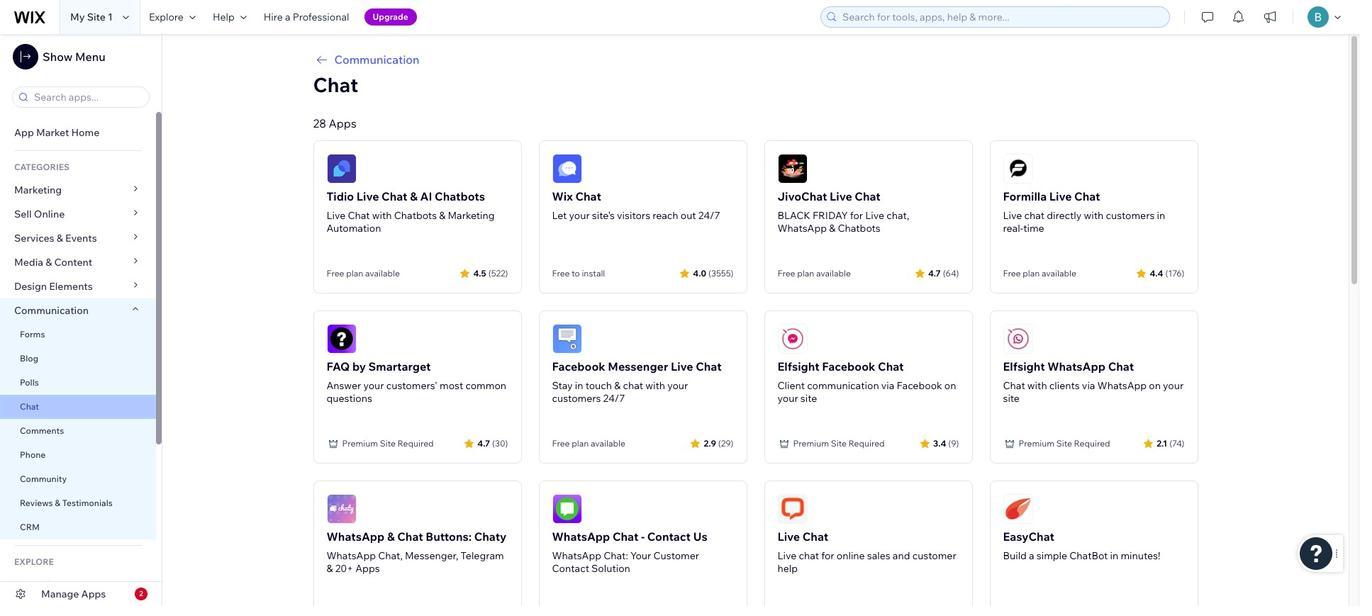 Task type: describe. For each thing, give the bounding box(es) containing it.
app market home link
[[0, 121, 156, 145]]

real-
[[1003, 222, 1024, 235]]

2.9 (29)
[[704, 438, 734, 449]]

site left 1
[[87, 11, 106, 23]]

upgrade button
[[364, 9, 417, 26]]

phone
[[20, 450, 46, 460]]

community
[[20, 474, 67, 484]]

tidio live chat & ai chatbots logo image
[[327, 154, 356, 184]]

common
[[466, 379, 506, 392]]

your inside 'faq by smartarget answer your customers' most common questions'
[[363, 379, 384, 392]]

media & content
[[14, 256, 92, 269]]

automation
[[327, 222, 381, 235]]

customers inside formilla live chat live chat directly with customers in real-time
[[1106, 209, 1155, 222]]

site for elfsight whatsapp chat
[[1057, 438, 1072, 449]]

jivochat live chat logo image
[[778, 154, 807, 184]]

chatbots inside jivochat live chat black friday for live chat, whatsapp & chatbots
[[838, 222, 881, 235]]

chat inside facebook messenger live chat stay in touch & chat with your customers 24/7
[[623, 379, 643, 392]]

(74)
[[1170, 438, 1185, 449]]

20+
[[335, 562, 353, 575]]

elfsight whatsapp chat logo image
[[1003, 324, 1033, 354]]

reviews & testimonials
[[20, 498, 113, 509]]

premium site required for by
[[342, 438, 434, 449]]

plan for stay
[[572, 438, 589, 449]]

facebook messenger live chat stay in touch & chat with your customers 24/7
[[552, 360, 722, 405]]

4.0 (3555)
[[693, 268, 734, 278]]

comments
[[20, 426, 64, 436]]

polls link
[[0, 371, 156, 395]]

minutes!
[[1121, 550, 1161, 562]]

tidio live chat & ai chatbots live chat with chatbots & marketing automation
[[327, 189, 495, 235]]

chaty
[[474, 530, 507, 544]]

smartarget
[[368, 360, 431, 374]]

services & events link
[[0, 226, 156, 250]]

required for facebook
[[849, 438, 885, 449]]

3.4 (9)
[[933, 438, 959, 449]]

your inside facebook messenger live chat stay in touch & chat with your customers 24/7
[[667, 379, 688, 392]]

customers'
[[386, 379, 438, 392]]

help
[[213, 11, 235, 23]]

apps inside whatsapp & chat buttons: chaty whatsapp chat, messenger, telegram & 20+ apps
[[356, 562, 380, 575]]

2 horizontal spatial facebook
[[897, 379, 942, 392]]

chatbots down ai
[[394, 209, 437, 222]]

premium site required for whatsapp
[[1019, 438, 1110, 449]]

time
[[1023, 222, 1044, 235]]

free for site's
[[552, 268, 570, 279]]

chatbots right ai
[[435, 189, 485, 204]]

home
[[71, 126, 100, 139]]

for inside jivochat live chat black friday for live chat, whatsapp & chatbots
[[850, 209, 863, 222]]

to
[[572, 268, 580, 279]]

explore
[[14, 557, 54, 567]]

faq by smartarget logo image
[[327, 324, 356, 354]]

wix chat let your site's visitors reach out 24/7
[[552, 189, 720, 222]]

media
[[14, 256, 43, 269]]

manage
[[41, 588, 79, 601]]

free plan available for chat
[[1003, 268, 1076, 279]]

(3555)
[[709, 268, 734, 278]]

media & content link
[[0, 250, 156, 274]]

polls
[[20, 377, 39, 388]]

facebook inside facebook messenger live chat stay in touch & chat with your customers 24/7
[[552, 360, 606, 374]]

customer
[[912, 550, 956, 562]]

4.7 for faq by smartarget
[[477, 438, 490, 449]]

sell
[[14, 208, 32, 221]]

(522)
[[488, 268, 508, 278]]

28
[[313, 116, 326, 130]]

easychat logo image
[[1003, 494, 1033, 524]]

free to install
[[552, 268, 605, 279]]

chat inside formilla live chat live chat directly with customers in real-time
[[1024, 209, 1045, 222]]

jivochat live chat black friday for live chat, whatsapp & chatbots
[[778, 189, 909, 235]]

premium for facebook
[[793, 438, 829, 449]]

blog link
[[0, 347, 156, 371]]

customers inside facebook messenger live chat stay in touch & chat with your customers 24/7
[[552, 392, 601, 405]]

0 vertical spatial communication link
[[313, 51, 1198, 68]]

plan for friday
[[797, 268, 814, 279]]

friday
[[813, 209, 848, 222]]

out
[[681, 209, 696, 222]]

whatsapp chat - contact us  logo image
[[552, 494, 582, 524]]

install
[[582, 268, 605, 279]]

whatsapp down whatsapp chat - contact us  logo
[[552, 530, 610, 544]]

services & events
[[14, 232, 97, 245]]

let
[[552, 209, 567, 222]]

show
[[43, 50, 73, 64]]

formilla live chat logo image
[[1003, 154, 1033, 184]]

clients
[[1049, 379, 1080, 392]]

required for by
[[398, 438, 434, 449]]

plan for chat
[[1023, 268, 1040, 279]]

menu
[[75, 50, 105, 64]]

1 horizontal spatial communication
[[334, 52, 420, 67]]

testimonials
[[62, 498, 113, 509]]

2.1 (74)
[[1157, 438, 1185, 449]]

in for easychat
[[1110, 550, 1119, 562]]

forms
[[20, 329, 45, 340]]

3.4
[[933, 438, 946, 449]]

hire
[[264, 11, 283, 23]]

build
[[1003, 550, 1027, 562]]

crm link
[[0, 516, 156, 540]]

sidebar element
[[0, 34, 162, 606]]

app
[[14, 126, 34, 139]]

4.4
[[1150, 268, 1164, 278]]

elfsight facebook chat client communication via facebook on your site
[[778, 360, 956, 405]]

& inside jivochat live chat black friday for live chat, whatsapp & chatbots
[[829, 222, 836, 235]]

0 vertical spatial a
[[285, 11, 290, 23]]

in for facebook messenger live chat
[[575, 379, 583, 392]]

client
[[778, 379, 805, 392]]

online
[[837, 550, 865, 562]]

categories
[[14, 162, 70, 172]]

whatsapp inside jivochat live chat black friday for live chat, whatsapp & chatbots
[[778, 222, 827, 235]]

and
[[893, 550, 910, 562]]

simple
[[1037, 550, 1067, 562]]

marketing inside sidebar element
[[14, 184, 62, 196]]

a inside easychat build a simple chatbot in minutes!
[[1029, 550, 1035, 562]]

easychat build a simple chatbot in minutes!
[[1003, 530, 1161, 562]]

(176)
[[1166, 268, 1185, 278]]

by
[[352, 360, 366, 374]]

crm
[[20, 522, 40, 533]]

whatsapp left chat,
[[327, 550, 376, 562]]

reviews & testimonials link
[[0, 491, 156, 516]]

touch
[[586, 379, 612, 392]]

easychat
[[1003, 530, 1055, 544]]

4.5
[[473, 268, 486, 278]]

free for stay
[[552, 438, 570, 449]]

free for chat
[[1003, 268, 1021, 279]]

questions
[[327, 392, 372, 405]]

chat inside elfsight facebook chat client communication via facebook on your site
[[878, 360, 904, 374]]

site for faq by smartarget
[[380, 438, 396, 449]]

available for friday
[[816, 268, 851, 279]]

team
[[14, 579, 39, 591]]

with inside facebook messenger live chat stay in touch & chat with your customers 24/7
[[646, 379, 665, 392]]



Task type: locate. For each thing, give the bounding box(es) containing it.
2 via from the left
[[1082, 379, 1095, 392]]

4.7 left (30) at left bottom
[[477, 438, 490, 449]]

whatsapp
[[778, 222, 827, 235], [1048, 360, 1106, 374], [1098, 379, 1147, 392], [327, 530, 385, 544], [552, 530, 610, 544], [327, 550, 376, 562], [552, 550, 601, 562]]

facebook
[[552, 360, 606, 374], [822, 360, 876, 374], [897, 379, 942, 392]]

free plan available for friday
[[778, 268, 851, 279]]

whatsapp right clients
[[1098, 379, 1147, 392]]

your down by
[[363, 379, 384, 392]]

required down customers'
[[398, 438, 434, 449]]

your inside elfsight facebook chat client communication via facebook on your site
[[778, 392, 798, 405]]

chat
[[1024, 209, 1045, 222], [623, 379, 643, 392], [799, 550, 819, 562]]

(64)
[[943, 268, 959, 278]]

professional
[[293, 11, 349, 23]]

1 vertical spatial 4.7
[[477, 438, 490, 449]]

site down customers'
[[380, 438, 396, 449]]

with inside formilla live chat live chat directly with customers in real-time
[[1084, 209, 1104, 222]]

chat inside jivochat live chat black friday for live chat, whatsapp & chatbots
[[855, 189, 881, 204]]

reviews
[[20, 498, 53, 509]]

services
[[14, 232, 54, 245]]

0 horizontal spatial premium
[[342, 438, 378, 449]]

free for ai
[[327, 268, 344, 279]]

chat inside sidebar element
[[20, 401, 39, 412]]

via
[[881, 379, 895, 392], [1082, 379, 1095, 392]]

elfsight down elfsight whatsapp chat logo on the bottom right of page
[[1003, 360, 1045, 374]]

community link
[[0, 467, 156, 491]]

1 horizontal spatial site
[[1003, 392, 1020, 405]]

1 horizontal spatial chat
[[799, 550, 819, 562]]

app market home
[[14, 126, 100, 139]]

1 horizontal spatial elfsight
[[1003, 360, 1045, 374]]

facebook up 3.4 in the right of the page
[[897, 379, 942, 392]]

24/7 down messenger
[[603, 392, 625, 405]]

1 required from the left
[[398, 438, 434, 449]]

customers up 4.4
[[1106, 209, 1155, 222]]

facebook up communication
[[822, 360, 876, 374]]

0 horizontal spatial premium site required
[[342, 438, 434, 449]]

on inside elfsight facebook chat client communication via facebook on your site
[[944, 379, 956, 392]]

2 on from the left
[[1149, 379, 1161, 392]]

answer
[[327, 379, 361, 392]]

1 horizontal spatial for
[[850, 209, 863, 222]]

0 vertical spatial contact
[[647, 530, 691, 544]]

site down communication
[[831, 438, 847, 449]]

available for ai
[[365, 268, 400, 279]]

1 vertical spatial a
[[1029, 550, 1035, 562]]

1
[[108, 11, 113, 23]]

chat link
[[0, 395, 156, 419]]

1 horizontal spatial in
[[1110, 550, 1119, 562]]

2 required from the left
[[849, 438, 885, 449]]

0 horizontal spatial customers
[[552, 392, 601, 405]]

0 vertical spatial chat
[[1024, 209, 1045, 222]]

2 site from the left
[[1003, 392, 1020, 405]]

blog
[[20, 353, 38, 364]]

facebook messenger live chat logo image
[[552, 324, 582, 354]]

premium site required down communication
[[793, 438, 885, 449]]

in right 'stay'
[[575, 379, 583, 392]]

elfsight inside elfsight whatsapp chat chat with clients via whatsapp on your site
[[1003, 360, 1045, 374]]

chat down the formilla
[[1024, 209, 1045, 222]]

premium site required down questions
[[342, 438, 434, 449]]

apps right manage
[[81, 588, 106, 601]]

4.7 (64)
[[928, 268, 959, 278]]

1 vertical spatial apps
[[356, 562, 380, 575]]

forms link
[[0, 323, 156, 347]]

content
[[54, 256, 92, 269]]

on inside elfsight whatsapp chat chat with clients via whatsapp on your site
[[1149, 379, 1161, 392]]

apps right 28
[[329, 116, 357, 130]]

via right clients
[[1082, 379, 1095, 392]]

design elements
[[14, 280, 93, 293]]

communication down upgrade button
[[334, 52, 420, 67]]

elfsight
[[778, 360, 820, 374], [1003, 360, 1045, 374]]

plan for ai
[[346, 268, 363, 279]]

0 horizontal spatial communication
[[14, 304, 91, 317]]

site for elfsight facebook chat
[[831, 438, 847, 449]]

1 horizontal spatial marketing
[[448, 209, 495, 222]]

1 elfsight from the left
[[778, 360, 820, 374]]

0 vertical spatial 4.7
[[928, 268, 941, 278]]

plan down automation
[[346, 268, 363, 279]]

0 horizontal spatial contact
[[552, 562, 589, 575]]

solution
[[592, 562, 630, 575]]

plan down time
[[1023, 268, 1040, 279]]

with inside elfsight whatsapp chat chat with clients via whatsapp on your site
[[1028, 379, 1047, 392]]

live
[[357, 189, 379, 204], [830, 189, 852, 204], [1050, 189, 1072, 204], [327, 209, 346, 222], [865, 209, 884, 222], [1003, 209, 1022, 222], [671, 360, 693, 374], [778, 530, 800, 544], [778, 550, 797, 562]]

elfsight up client
[[778, 360, 820, 374]]

whatsapp & chat buttons: chaty logo image
[[327, 494, 356, 524]]

on up (9)
[[944, 379, 956, 392]]

your up "2.1 (74)"
[[1163, 379, 1184, 392]]

free plan available
[[327, 268, 400, 279], [778, 268, 851, 279], [1003, 268, 1076, 279], [552, 438, 625, 449]]

live chat logo image
[[778, 494, 807, 524]]

for
[[850, 209, 863, 222], [821, 550, 834, 562]]

site down elfsight facebook chat logo
[[801, 392, 817, 405]]

your left communication
[[778, 392, 798, 405]]

0 horizontal spatial site
[[801, 392, 817, 405]]

premium for by
[[342, 438, 378, 449]]

4.7 left (64)
[[928, 268, 941, 278]]

free plan available for stay
[[552, 438, 625, 449]]

your down messenger
[[667, 379, 688, 392]]

phone link
[[0, 443, 156, 467]]

reach
[[653, 209, 678, 222]]

chat inside wix chat let your site's visitors reach out 24/7
[[575, 189, 601, 204]]

your
[[630, 550, 651, 562]]

2 horizontal spatial in
[[1157, 209, 1165, 222]]

via right communication
[[881, 379, 895, 392]]

chat,
[[887, 209, 909, 222]]

elfsight for elfsight whatsapp chat
[[1003, 360, 1045, 374]]

free for friday
[[778, 268, 795, 279]]

3 required from the left
[[1074, 438, 1110, 449]]

free plan available for ai
[[327, 268, 400, 279]]

1 horizontal spatial a
[[1029, 550, 1035, 562]]

1 vertical spatial for
[[821, 550, 834, 562]]

market
[[36, 126, 69, 139]]

4.4 (176)
[[1150, 268, 1185, 278]]

your
[[569, 209, 590, 222], [363, 379, 384, 392], [667, 379, 688, 392], [1163, 379, 1184, 392], [778, 392, 798, 405]]

Search apps... field
[[30, 87, 145, 107]]

24/7 inside facebook messenger live chat stay in touch & chat with your customers 24/7
[[603, 392, 625, 405]]

a right hire
[[285, 11, 290, 23]]

0 horizontal spatial on
[[944, 379, 956, 392]]

28 apps
[[313, 116, 357, 130]]

chat inside live chat live chat for online sales and customer help
[[803, 530, 829, 544]]

chat inside formilla live chat live chat directly with customers in real-time
[[1075, 189, 1100, 204]]

in right chatbot
[[1110, 550, 1119, 562]]

site
[[801, 392, 817, 405], [1003, 392, 1020, 405]]

3 premium site required from the left
[[1019, 438, 1110, 449]]

2 horizontal spatial premium
[[1019, 438, 1055, 449]]

elfsight facebook chat logo image
[[778, 324, 807, 354]]

for left "online"
[[821, 550, 834, 562]]

1 vertical spatial contact
[[552, 562, 589, 575]]

telegram
[[461, 550, 504, 562]]

whatsapp down jivochat
[[778, 222, 827, 235]]

stay
[[552, 379, 573, 392]]

free plan available down touch
[[552, 438, 625, 449]]

1 vertical spatial 24/7
[[603, 392, 625, 405]]

marketing
[[14, 184, 62, 196], [448, 209, 495, 222]]

chat down messenger
[[623, 379, 643, 392]]

1 horizontal spatial premium site required
[[793, 438, 885, 449]]

chat inside whatsapp chat - contact us whatsapp chat: your customer contact solution
[[613, 530, 639, 544]]

apps for 28 apps
[[329, 116, 357, 130]]

1 horizontal spatial customers
[[1106, 209, 1155, 222]]

jivochat
[[778, 189, 827, 204]]

free down black
[[778, 268, 795, 279]]

0 horizontal spatial required
[[398, 438, 434, 449]]

in inside facebook messenger live chat stay in touch & chat with your customers 24/7
[[575, 379, 583, 392]]

2 horizontal spatial premium site required
[[1019, 438, 1110, 449]]

required down elfsight whatsapp chat chat with clients via whatsapp on your site at the right bottom of the page
[[1074, 438, 1110, 449]]

your inside wix chat let your site's visitors reach out 24/7
[[569, 209, 590, 222]]

sell online
[[14, 208, 65, 221]]

marketing up 4.5
[[448, 209, 495, 222]]

1 via from the left
[[881, 379, 895, 392]]

premium site required for facebook
[[793, 438, 885, 449]]

in inside formilla live chat live chat directly with customers in real-time
[[1157, 209, 1165, 222]]

ai
[[420, 189, 432, 204]]

2 premium site required from the left
[[793, 438, 885, 449]]

messenger
[[608, 360, 668, 374]]

in up 4.4
[[1157, 209, 1165, 222]]

communication
[[334, 52, 420, 67], [14, 304, 91, 317]]

0 horizontal spatial communication link
[[0, 299, 156, 323]]

apps right 20+ on the left
[[356, 562, 380, 575]]

show menu
[[43, 50, 105, 64]]

plan down 'stay'
[[572, 438, 589, 449]]

0 horizontal spatial facebook
[[552, 360, 606, 374]]

in
[[1157, 209, 1165, 222], [575, 379, 583, 392], [1110, 550, 1119, 562]]

free plan available down friday
[[778, 268, 851, 279]]

1 horizontal spatial communication link
[[313, 51, 1198, 68]]

site left clients
[[1003, 392, 1020, 405]]

design elements link
[[0, 274, 156, 299]]

1 site from the left
[[801, 392, 817, 405]]

your inside elfsight whatsapp chat chat with clients via whatsapp on your site
[[1163, 379, 1184, 392]]

for inside live chat live chat for online sales and customer help
[[821, 550, 834, 562]]

2 vertical spatial apps
[[81, 588, 106, 601]]

1 horizontal spatial 24/7
[[698, 209, 720, 222]]

whatsapp up clients
[[1048, 360, 1106, 374]]

hire a professional link
[[255, 0, 358, 34]]

us
[[693, 530, 708, 544]]

24/7 right out
[[698, 209, 720, 222]]

2 premium from the left
[[793, 438, 829, 449]]

0 horizontal spatial chat
[[623, 379, 643, 392]]

0 vertical spatial apps
[[329, 116, 357, 130]]

2 elfsight from the left
[[1003, 360, 1045, 374]]

0 vertical spatial for
[[850, 209, 863, 222]]

0 horizontal spatial 4.7
[[477, 438, 490, 449]]

formilla live chat live chat directly with customers in real-time
[[1003, 189, 1165, 235]]

0 horizontal spatial 24/7
[[603, 392, 625, 405]]

available for chat
[[1042, 268, 1076, 279]]

via inside elfsight whatsapp chat chat with clients via whatsapp on your site
[[1082, 379, 1095, 392]]

for right friday
[[850, 209, 863, 222]]

messenger,
[[405, 550, 458, 562]]

help
[[778, 562, 798, 575]]

your right let
[[569, 209, 590, 222]]

1 on from the left
[[944, 379, 956, 392]]

free plan available down time
[[1003, 268, 1076, 279]]

available down friday
[[816, 268, 851, 279]]

1 horizontal spatial on
[[1149, 379, 1161, 392]]

communication inside sidebar element
[[14, 304, 91, 317]]

free left to
[[552, 268, 570, 279]]

1 horizontal spatial premium
[[793, 438, 829, 449]]

elfsight for elfsight facebook chat
[[778, 360, 820, 374]]

whatsapp chat - contact us whatsapp chat: your customer contact solution
[[552, 530, 708, 575]]

0 horizontal spatial via
[[881, 379, 895, 392]]

chatbots left chat,
[[838, 222, 881, 235]]

apps for manage apps
[[81, 588, 106, 601]]

marketing down categories
[[14, 184, 62, 196]]

whatsapp left chat:
[[552, 550, 601, 562]]

customers
[[1106, 209, 1155, 222], [552, 392, 601, 405]]

chat right help
[[799, 550, 819, 562]]

upgrade
[[373, 11, 408, 22]]

site inside elfsight facebook chat client communication via facebook on your site
[[801, 392, 817, 405]]

0 horizontal spatial marketing
[[14, 184, 62, 196]]

1 horizontal spatial contact
[[647, 530, 691, 544]]

apps inside sidebar element
[[81, 588, 106, 601]]

0 horizontal spatial for
[[821, 550, 834, 562]]

0 horizontal spatial in
[[575, 379, 583, 392]]

elfsight whatsapp chat chat with clients via whatsapp on your site
[[1003, 360, 1184, 405]]

contact up customer
[[647, 530, 691, 544]]

1 horizontal spatial 4.7
[[928, 268, 941, 278]]

0 vertical spatial marketing
[[14, 184, 62, 196]]

free down 'stay'
[[552, 438, 570, 449]]

premium down clients
[[1019, 438, 1055, 449]]

chat,
[[378, 550, 403, 562]]

comments link
[[0, 419, 156, 443]]

customers down facebook messenger live chat logo
[[552, 392, 601, 405]]

facebook up 'stay'
[[552, 360, 606, 374]]

sales
[[867, 550, 891, 562]]

& inside facebook messenger live chat stay in touch & chat with your customers 24/7
[[614, 379, 621, 392]]

communication
[[807, 379, 879, 392]]

formilla
[[1003, 189, 1047, 204]]

0 horizontal spatial a
[[285, 11, 290, 23]]

0 vertical spatial communication
[[334, 52, 420, 67]]

required down elfsight facebook chat client communication via facebook on your site
[[849, 438, 885, 449]]

black
[[778, 209, 811, 222]]

1 horizontal spatial facebook
[[822, 360, 876, 374]]

premium site required
[[342, 438, 434, 449], [793, 438, 885, 449], [1019, 438, 1110, 449]]

plan down black
[[797, 268, 814, 279]]

site
[[87, 11, 106, 23], [380, 438, 396, 449], [831, 438, 847, 449], [1057, 438, 1072, 449]]

on up 2.1
[[1149, 379, 1161, 392]]

site down clients
[[1057, 438, 1072, 449]]

24/7
[[698, 209, 720, 222], [603, 392, 625, 405]]

premium site required down clients
[[1019, 438, 1110, 449]]

sell online link
[[0, 202, 156, 226]]

1 horizontal spatial via
[[1082, 379, 1095, 392]]

1 vertical spatial in
[[575, 379, 583, 392]]

2 vertical spatial in
[[1110, 550, 1119, 562]]

2 vertical spatial chat
[[799, 550, 819, 562]]

premium
[[342, 438, 378, 449], [793, 438, 829, 449], [1019, 438, 1055, 449]]

explore
[[149, 11, 184, 23]]

1 vertical spatial communication link
[[0, 299, 156, 323]]

free
[[327, 268, 344, 279], [552, 268, 570, 279], [778, 268, 795, 279], [1003, 268, 1021, 279], [552, 438, 570, 449]]

whatsapp down whatsapp & chat buttons: chaty logo
[[327, 530, 385, 544]]

site inside elfsight whatsapp chat chat with clients via whatsapp on your site
[[1003, 392, 1020, 405]]

0 vertical spatial in
[[1157, 209, 1165, 222]]

faq by smartarget answer your customers' most common questions
[[327, 360, 506, 405]]

with inside tidio live chat & ai chatbots live chat with chatbots & marketing automation
[[372, 209, 392, 222]]

0 vertical spatial customers
[[1106, 209, 1155, 222]]

2 horizontal spatial chat
[[1024, 209, 1045, 222]]

available down touch
[[591, 438, 625, 449]]

elements
[[49, 280, 93, 293]]

required for whatsapp
[[1074, 438, 1110, 449]]

on
[[944, 379, 956, 392], [1149, 379, 1161, 392]]

1 vertical spatial communication
[[14, 304, 91, 317]]

contact left solution
[[552, 562, 589, 575]]

chat inside live chat live chat for online sales and customer help
[[799, 550, 819, 562]]

customer
[[654, 550, 699, 562]]

1 horizontal spatial required
[[849, 438, 885, 449]]

in inside easychat build a simple chatbot in minutes!
[[1110, 550, 1119, 562]]

team picks link
[[0, 573, 156, 597]]

Search for tools, apps, help & more... field
[[838, 7, 1165, 27]]

show menu button
[[13, 44, 105, 70]]

2 horizontal spatial required
[[1074, 438, 1110, 449]]

1 premium site required from the left
[[342, 438, 434, 449]]

premium down questions
[[342, 438, 378, 449]]

premium for whatsapp
[[1019, 438, 1055, 449]]

4.7 (30)
[[477, 438, 508, 449]]

0 horizontal spatial elfsight
[[778, 360, 820, 374]]

chat inside whatsapp & chat buttons: chaty whatsapp chat, messenger, telegram & 20+ apps
[[397, 530, 423, 544]]

via inside elfsight facebook chat client communication via facebook on your site
[[881, 379, 895, 392]]

elfsight inside elfsight facebook chat client communication via facebook on your site
[[778, 360, 820, 374]]

3 premium from the left
[[1019, 438, 1055, 449]]

available down time
[[1042, 268, 1076, 279]]

1 premium from the left
[[342, 438, 378, 449]]

a
[[285, 11, 290, 23], [1029, 550, 1035, 562]]

faq
[[327, 360, 350, 374]]

available for stay
[[591, 438, 625, 449]]

free down automation
[[327, 268, 344, 279]]

a right build
[[1029, 550, 1035, 562]]

chat inside facebook messenger live chat stay in touch & chat with your customers 24/7
[[696, 360, 722, 374]]

free plan available down automation
[[327, 268, 400, 279]]

1 vertical spatial customers
[[552, 392, 601, 405]]

4.7 for jivochat live chat
[[928, 268, 941, 278]]

24/7 inside wix chat let your site's visitors reach out 24/7
[[698, 209, 720, 222]]

marketing inside tidio live chat & ai chatbots live chat with chatbots & marketing automation
[[448, 209, 495, 222]]

hire a professional
[[264, 11, 349, 23]]

free down real-
[[1003, 268, 1021, 279]]

1 vertical spatial marketing
[[448, 209, 495, 222]]

premium down client
[[793, 438, 829, 449]]

0 vertical spatial 24/7
[[698, 209, 720, 222]]

available down automation
[[365, 268, 400, 279]]

1 vertical spatial chat
[[623, 379, 643, 392]]

communication down design elements
[[14, 304, 91, 317]]

live inside facebook messenger live chat stay in touch & chat with your customers 24/7
[[671, 360, 693, 374]]

wix chat logo image
[[552, 154, 582, 184]]



Task type: vqa. For each thing, say whether or not it's contained in the screenshot.
category image corresponding to get-member
no



